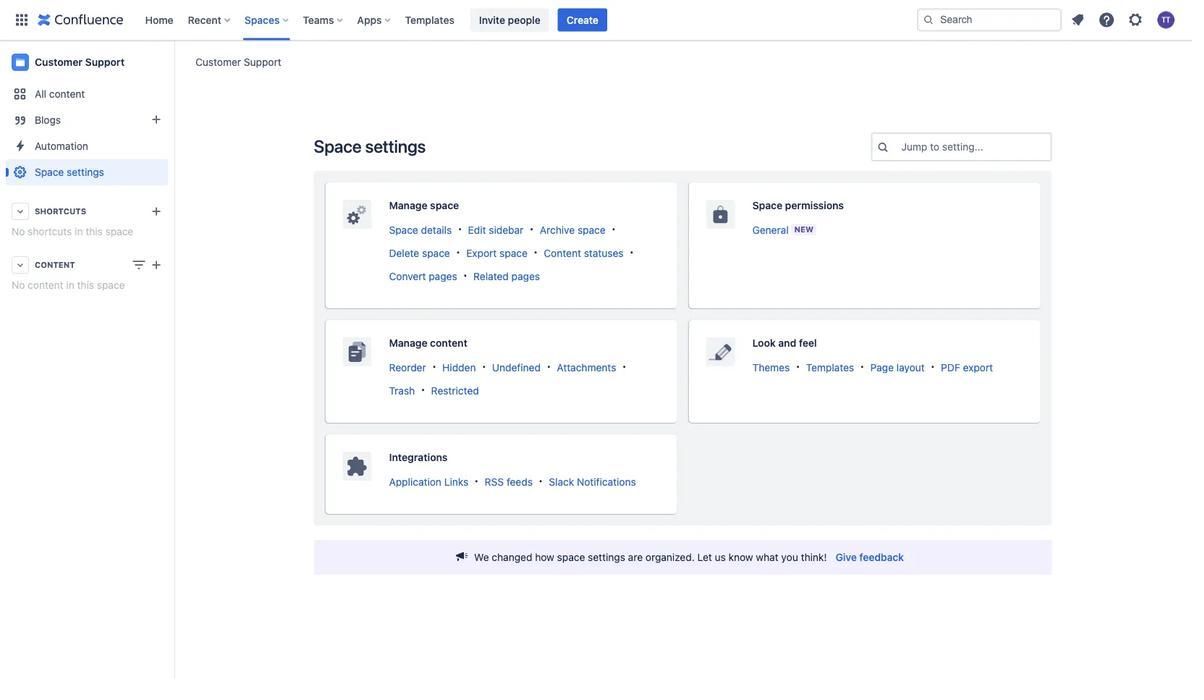 Task type: vqa. For each thing, say whether or not it's contained in the screenshot.
The Templates associated with topmost Templates link
yes



Task type: describe. For each thing, give the bounding box(es) containing it.
pdf
[[941, 361, 961, 373]]

edit sidebar link
[[468, 224, 524, 236]]

content for manage
[[430, 337, 468, 349]]

settings inside the space 'element'
[[67, 166, 104, 178]]

how
[[535, 551, 554, 563]]

global element
[[9, 0, 914, 40]]

undefined
[[492, 361, 541, 373]]

trash
[[389, 384, 415, 396]]

undefined link
[[492, 361, 541, 373]]

give feedback
[[836, 551, 904, 563]]

pdf export link
[[941, 361, 993, 373]]

new
[[795, 225, 814, 234]]

shortcuts button
[[6, 198, 168, 224]]

application
[[389, 476, 442, 487]]

all
[[35, 88, 46, 100]]

apps button
[[353, 8, 396, 31]]

Search field
[[917, 8, 1062, 31]]

and
[[779, 337, 797, 349]]

recent button
[[184, 8, 236, 31]]

export
[[466, 247, 497, 259]]

add shortcut image
[[148, 203, 165, 220]]

content for no
[[28, 279, 63, 291]]

spaces
[[245, 14, 280, 26]]

manage content
[[389, 337, 468, 349]]

all content link
[[6, 81, 168, 107]]

statuses
[[584, 247, 624, 259]]

no for no shortcuts in this space
[[12, 226, 25, 237]]

feeds
[[507, 476, 533, 487]]

organized.
[[646, 551, 695, 563]]

convert pages
[[389, 270, 457, 282]]

rss feeds link
[[485, 476, 533, 487]]

no for no content in this space
[[12, 279, 25, 291]]

invite people button
[[471, 8, 549, 31]]

content for content statuses
[[544, 247, 581, 259]]

edit
[[468, 224, 486, 236]]

apps
[[357, 14, 382, 26]]

pages for related pages
[[512, 270, 540, 282]]

templates inside global element
[[405, 14, 455, 26]]

customer support inside the space 'element'
[[35, 56, 125, 68]]

general link
[[753, 224, 789, 236]]

rss feeds
[[485, 476, 533, 487]]

blogs link
[[6, 107, 168, 133]]

content statuses
[[544, 247, 624, 259]]

hidden link
[[442, 361, 476, 373]]

look
[[753, 337, 776, 349]]

space inside 'element'
[[35, 166, 64, 178]]

permissions
[[785, 199, 844, 211]]

no content in this space
[[12, 279, 125, 291]]

setting...
[[943, 141, 984, 153]]

shortcuts
[[28, 226, 72, 237]]

support inside the space 'element'
[[85, 56, 125, 68]]

reorder link
[[389, 361, 426, 373]]

page layout
[[871, 361, 925, 373]]

look and feel
[[753, 337, 817, 349]]

spaces button
[[240, 8, 294, 31]]

your profile and preferences image
[[1158, 11, 1175, 29]]

content for all
[[49, 88, 85, 100]]

space element
[[0, 41, 174, 679]]

teams
[[303, 14, 334, 26]]

manage for manage content
[[389, 337, 428, 349]]

related pages
[[474, 270, 540, 282]]

reorder
[[389, 361, 426, 373]]

appswitcher icon image
[[13, 11, 30, 29]]

edit sidebar
[[468, 224, 524, 236]]

1 horizontal spatial settings
[[365, 136, 426, 156]]

space up related pages link
[[500, 247, 528, 259]]

jump
[[902, 141, 928, 153]]

themes
[[753, 361, 790, 373]]

delete space
[[389, 247, 450, 259]]

space details
[[389, 224, 452, 236]]

this for shortcuts
[[86, 226, 103, 237]]

page
[[871, 361, 894, 373]]

create a blog image
[[148, 111, 165, 128]]

restricted
[[431, 384, 479, 396]]

1 horizontal spatial customer support link
[[195, 55, 281, 69]]

related pages link
[[474, 270, 540, 282]]

application links link
[[389, 476, 469, 487]]

delete
[[389, 247, 419, 259]]

shortcuts
[[35, 207, 86, 216]]

attachments
[[557, 361, 616, 373]]

general
[[753, 224, 789, 236]]

teams button
[[299, 8, 349, 31]]

trash link
[[389, 384, 415, 396]]

application links
[[389, 476, 469, 487]]

related
[[474, 270, 509, 282]]

we
[[474, 551, 489, 563]]

home link
[[141, 8, 178, 31]]

1 horizontal spatial templates link
[[806, 361, 854, 373]]

export
[[963, 361, 993, 373]]

layout
[[897, 361, 925, 373]]

create link
[[558, 8, 607, 31]]

collapse sidebar image
[[158, 48, 190, 77]]

export space
[[466, 247, 528, 259]]

pages for convert pages
[[429, 270, 457, 282]]

are
[[628, 551, 643, 563]]



Task type: locate. For each thing, give the bounding box(es) containing it.
1 vertical spatial this
[[77, 279, 94, 291]]

think!
[[801, 551, 827, 563]]

content inside all content link
[[49, 88, 85, 100]]

1 customer from the left
[[195, 56, 241, 68]]

2 customer support from the left
[[35, 56, 125, 68]]

1 vertical spatial settings
[[67, 166, 104, 178]]

space right how
[[557, 551, 585, 563]]

content
[[544, 247, 581, 259], [35, 260, 75, 270]]

support down spaces
[[244, 56, 281, 68]]

in down content dropdown button on the top left of page
[[66, 279, 74, 291]]

this down shortcuts dropdown button on the top left of page
[[86, 226, 103, 237]]

content statuses link
[[544, 247, 624, 259]]

pages
[[429, 270, 457, 282], [512, 270, 540, 282]]

sidebar
[[489, 224, 524, 236]]

us
[[715, 551, 726, 563]]

1 vertical spatial templates
[[806, 361, 854, 373]]

0 vertical spatial settings
[[365, 136, 426, 156]]

delete space link
[[389, 247, 450, 259]]

0 horizontal spatial customer support link
[[6, 48, 168, 77]]

slack notifications
[[549, 476, 636, 487]]

space
[[314, 136, 362, 156], [35, 166, 64, 178], [753, 199, 783, 211], [389, 224, 418, 236]]

invite
[[479, 14, 505, 26]]

templates
[[405, 14, 455, 26], [806, 361, 854, 373]]

2 customer from the left
[[35, 56, 83, 68]]

1 vertical spatial in
[[66, 279, 74, 291]]

export space link
[[466, 247, 528, 259]]

rss
[[485, 476, 504, 487]]

templates link
[[401, 8, 459, 31], [806, 361, 854, 373]]

0 horizontal spatial customer support
[[35, 56, 125, 68]]

manage for manage space
[[389, 199, 428, 211]]

settings down the automation link at left
[[67, 166, 104, 178]]

know
[[729, 551, 753, 563]]

0 vertical spatial content
[[544, 247, 581, 259]]

2 support from the left
[[85, 56, 125, 68]]

slack
[[549, 476, 574, 487]]

in for content
[[66, 279, 74, 291]]

0 vertical spatial space settings
[[314, 136, 426, 156]]

in
[[75, 226, 83, 237], [66, 279, 74, 291]]

change view image
[[130, 256, 148, 274]]

0 vertical spatial content
[[49, 88, 85, 100]]

notification icon image
[[1069, 11, 1087, 29]]

pages down delete space link
[[429, 270, 457, 282]]

0 vertical spatial no
[[12, 226, 25, 237]]

all content
[[35, 88, 85, 100]]

1 horizontal spatial space settings
[[314, 136, 426, 156]]

content up no content in this space at the top left of page
[[35, 260, 75, 270]]

automation
[[35, 140, 88, 152]]

1 no from the top
[[12, 226, 25, 237]]

0 vertical spatial in
[[75, 226, 83, 237]]

settings up manage space
[[365, 136, 426, 156]]

space details link
[[389, 224, 452, 236]]

feel
[[799, 337, 817, 349]]

automation link
[[6, 133, 168, 159]]

support
[[244, 56, 281, 68], [85, 56, 125, 68]]

attachments link
[[557, 361, 616, 373]]

0 horizontal spatial space settings
[[35, 166, 104, 178]]

0 horizontal spatial customer
[[35, 56, 83, 68]]

0 horizontal spatial in
[[66, 279, 74, 291]]

content button
[[6, 252, 168, 278]]

we changed how space settings are organized. let us know what you think!
[[474, 551, 827, 563]]

pages right related
[[512, 270, 540, 282]]

themes link
[[753, 361, 790, 373]]

search image
[[923, 14, 935, 26]]

1 horizontal spatial customer support
[[195, 56, 281, 68]]

manage up reorder link
[[389, 337, 428, 349]]

space down details
[[422, 247, 450, 259]]

2 horizontal spatial settings
[[588, 551, 625, 563]]

slack notifications link
[[549, 476, 636, 487]]

2 no from the top
[[12, 279, 25, 291]]

1 horizontal spatial customer
[[195, 56, 241, 68]]

what
[[756, 551, 779, 563]]

2 vertical spatial settings
[[588, 551, 625, 563]]

no down content dropdown button on the top left of page
[[12, 279, 25, 291]]

1 horizontal spatial pages
[[512, 270, 540, 282]]

this for content
[[77, 279, 94, 291]]

in down shortcuts dropdown button on the top left of page
[[75, 226, 83, 237]]

space settings
[[314, 136, 426, 156], [35, 166, 104, 178]]

let
[[698, 551, 712, 563]]

banner containing home
[[0, 0, 1192, 41]]

settings icon image
[[1127, 11, 1145, 29]]

1 customer support from the left
[[195, 56, 281, 68]]

support up all content link
[[85, 56, 125, 68]]

content right all
[[49, 88, 85, 100]]

1 vertical spatial no
[[12, 279, 25, 291]]

0 horizontal spatial settings
[[67, 166, 104, 178]]

customer support link up all content link
[[6, 48, 168, 77]]

1 horizontal spatial support
[[244, 56, 281, 68]]

0 horizontal spatial content
[[35, 260, 75, 270]]

this
[[86, 226, 103, 237], [77, 279, 94, 291]]

confluence image
[[38, 11, 123, 29], [38, 11, 123, 29]]

0 vertical spatial templates link
[[401, 8, 459, 31]]

0 vertical spatial templates
[[405, 14, 455, 26]]

help icon image
[[1098, 11, 1116, 29]]

no left shortcuts
[[12, 226, 25, 237]]

2 vertical spatial content
[[430, 337, 468, 349]]

0 horizontal spatial pages
[[429, 270, 457, 282]]

1 vertical spatial space settings
[[35, 166, 104, 178]]

2 pages from the left
[[512, 270, 540, 282]]

templates link down feel
[[806, 361, 854, 373]]

give feedback button
[[827, 546, 913, 569]]

0 horizontal spatial templates
[[405, 14, 455, 26]]

integrations
[[389, 451, 448, 463]]

hidden
[[442, 361, 476, 373]]

2 manage from the top
[[389, 337, 428, 349]]

jump to setting...
[[902, 141, 984, 153]]

templates right apps popup button
[[405, 14, 455, 26]]

1 pages from the left
[[429, 270, 457, 282]]

0 vertical spatial manage
[[389, 199, 428, 211]]

1 vertical spatial content
[[28, 279, 63, 291]]

blogs
[[35, 114, 61, 126]]

archive space
[[540, 224, 606, 236]]

content up hidden link at the left of the page
[[430, 337, 468, 349]]

convert pages link
[[389, 270, 457, 282]]

convert
[[389, 270, 426, 282]]

customer support down spaces
[[195, 56, 281, 68]]

customer up all content
[[35, 56, 83, 68]]

customer support
[[195, 56, 281, 68], [35, 56, 125, 68]]

restricted link
[[431, 384, 479, 396]]

1 horizontal spatial in
[[75, 226, 83, 237]]

banner
[[0, 0, 1192, 41]]

archive space link
[[540, 224, 606, 236]]

content
[[49, 88, 85, 100], [28, 279, 63, 291], [430, 337, 468, 349]]

customer support link inside the space 'element'
[[6, 48, 168, 77]]

details
[[421, 224, 452, 236]]

recent
[[188, 14, 221, 26]]

content down archive
[[544, 247, 581, 259]]

customer support link down spaces
[[195, 55, 281, 69]]

space settings inside the space 'element'
[[35, 166, 104, 178]]

space down shortcuts dropdown button on the top left of page
[[105, 226, 133, 237]]

settings left are
[[588, 551, 625, 563]]

space down content dropdown button on the top left of page
[[97, 279, 125, 291]]

customer inside the space 'element'
[[35, 56, 83, 68]]

1 manage from the top
[[389, 199, 428, 211]]

create a page image
[[148, 256, 165, 274]]

templates down feel
[[806, 361, 854, 373]]

customer support link
[[6, 48, 168, 77], [195, 55, 281, 69]]

customer
[[195, 56, 241, 68], [35, 56, 83, 68]]

space up details
[[430, 199, 459, 211]]

home
[[145, 14, 173, 26]]

1 horizontal spatial templates
[[806, 361, 854, 373]]

content inside dropdown button
[[35, 260, 75, 270]]

manage space
[[389, 199, 459, 211]]

1 vertical spatial manage
[[389, 337, 428, 349]]

feedback
[[860, 551, 904, 563]]

no shortcuts in this space
[[12, 226, 133, 237]]

you
[[781, 551, 798, 563]]

templates link right apps popup button
[[401, 8, 459, 31]]

1 vertical spatial content
[[35, 260, 75, 270]]

content for content
[[35, 260, 75, 270]]

1 vertical spatial templates link
[[806, 361, 854, 373]]

give
[[836, 551, 857, 563]]

customer support up all content link
[[35, 56, 125, 68]]

0 horizontal spatial templates link
[[401, 8, 459, 31]]

pdf export
[[941, 361, 993, 373]]

0 vertical spatial this
[[86, 226, 103, 237]]

Search settings text field
[[902, 140, 904, 154]]

1 support from the left
[[244, 56, 281, 68]]

notifications
[[577, 476, 636, 487]]

this down content dropdown button on the top left of page
[[77, 279, 94, 291]]

1 horizontal spatial content
[[544, 247, 581, 259]]

0 horizontal spatial support
[[85, 56, 125, 68]]

space up content statuses
[[578, 224, 606, 236]]

page layout link
[[871, 361, 925, 373]]

manage up space details link
[[389, 199, 428, 211]]

in for shortcuts
[[75, 226, 83, 237]]

content down content dropdown button on the top left of page
[[28, 279, 63, 291]]

changed
[[492, 551, 532, 563]]

create
[[567, 14, 599, 26]]

people
[[508, 14, 541, 26]]

customer down recent dropdown button
[[195, 56, 241, 68]]

space permissions
[[753, 199, 844, 211]]

invite people
[[479, 14, 541, 26]]



